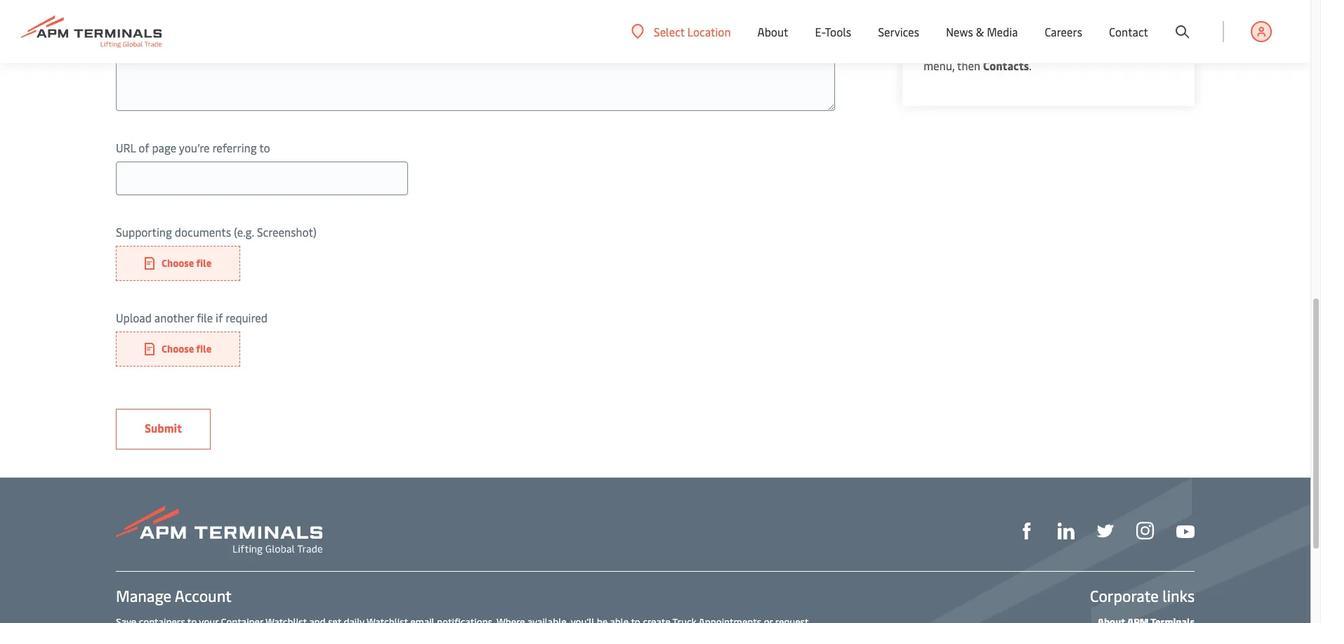 Task type: locate. For each thing, give the bounding box(es) containing it.
2 file from the top
[[197, 310, 213, 325]]

contacts .
[[984, 58, 1032, 73]]

choose file down the documents
[[162, 256, 212, 270]]

tools
[[825, 24, 852, 39]]

location down careers
[[1045, 40, 1090, 56]]

contacts
[[984, 58, 1030, 73]]

the down status
[[1058, 22, 1075, 38]]

fill 44 link
[[1098, 521, 1114, 540]]

0 vertical spatial choose
[[162, 256, 194, 270]]

terminal
[[1077, 22, 1120, 38]]

None submit
[[116, 409, 211, 450]]

instagram link
[[1137, 521, 1154, 540]]

account
[[175, 585, 232, 606]]

of up terminal
[[1078, 5, 1088, 20]]

button
[[1093, 40, 1127, 56]]

1 vertical spatial file
[[197, 310, 213, 325]]

file down the documents
[[196, 256, 212, 270]]

1 horizontal spatial of
[[1078, 5, 1088, 20]]

.
[[1030, 58, 1032, 73]]

of
[[1078, 5, 1088, 20], [139, 140, 149, 155]]

choose for first choose file button from the bottom of the page
[[162, 342, 194, 356]]

3 file from the top
[[196, 342, 212, 356]]

of right url
[[139, 140, 149, 155]]

0 horizontal spatial select
[[654, 24, 685, 39]]

you're
[[179, 140, 210, 155]]

1 choose from the top
[[162, 256, 194, 270]]

0 vertical spatial select
[[654, 24, 685, 39]]

URL of page you're referring to text field
[[116, 162, 408, 195]]

instagram image
[[1137, 522, 1154, 540]]

1 vertical spatial choose file
[[162, 342, 212, 356]]

1 vertical spatial choose
[[162, 342, 194, 356]]

select
[[654, 24, 685, 39], [1011, 40, 1043, 56]]

links
[[1163, 585, 1195, 606]]

linkedin__x28_alt_x29__3_ link
[[1058, 521, 1075, 540]]

button in the menu, then
[[924, 40, 1158, 73]]

choose down the documents
[[162, 256, 194, 270]]

choose down 'another' on the left
[[162, 342, 194, 356]]

1 vertical spatial of
[[139, 140, 149, 155]]

0 vertical spatial choose file button
[[116, 246, 240, 281]]

if
[[216, 310, 223, 325]]

careers button
[[1045, 0, 1083, 63]]

choose file button down the documents
[[116, 246, 240, 281]]

url of page you're referring to
[[116, 140, 270, 155]]

Feedback (Error, suggestion, observation) text field
[[116, 20, 835, 111]]

about
[[758, 24, 789, 39]]

manage account
[[116, 585, 232, 606]]

referring
[[213, 140, 257, 155]]

0 vertical spatial select location
[[654, 24, 731, 39]]

location left about dropdown button
[[688, 24, 731, 39]]

twitter image
[[1098, 523, 1114, 540]]

location
[[688, 24, 731, 39], [1045, 40, 1090, 56]]

file down the upload another file if required
[[196, 342, 212, 356]]

0 vertical spatial choose file
[[162, 256, 212, 270]]

containers,
[[924, 22, 979, 38]]

1 vertical spatial select
[[1011, 40, 1043, 56]]

choose file
[[162, 256, 212, 270], [162, 342, 212, 356]]

choose file button down 'another' on the left
[[116, 332, 240, 367]]

choose file down the upload another file if required
[[162, 342, 212, 356]]

select location button
[[632, 24, 731, 39]]

corporate
[[1091, 585, 1159, 606]]

status
[[1043, 5, 1075, 20]]

choose
[[162, 256, 194, 270], [162, 342, 194, 356]]

file left if
[[197, 310, 213, 325]]

1 vertical spatial choose file button
[[116, 332, 240, 367]]

&
[[976, 24, 985, 39]]

1 vertical spatial location
[[1045, 40, 1090, 56]]

0 vertical spatial of
[[1078, 5, 1088, 20]]

another
[[154, 310, 194, 325]]

please
[[982, 22, 1015, 38]]

the right in
[[1142, 40, 1158, 56]]

select location
[[654, 24, 731, 39], [1011, 40, 1090, 56]]

2 choose from the top
[[162, 342, 194, 356]]

the
[[1024, 5, 1041, 20], [1058, 22, 1075, 38], [953, 40, 970, 56], [1142, 40, 1158, 56]]

about button
[[758, 0, 789, 63]]

choose file button
[[116, 246, 240, 281], [116, 332, 240, 367]]

file
[[196, 256, 212, 270], [197, 310, 213, 325], [196, 342, 212, 356]]

using
[[924, 40, 951, 56]]

screenshot)
[[257, 224, 317, 240]]

required
[[226, 310, 268, 325]]

2 vertical spatial file
[[196, 342, 212, 356]]

in
[[1130, 40, 1139, 56]]

0 vertical spatial file
[[196, 256, 212, 270]]

linkedin image
[[1058, 523, 1075, 540]]

shape link
[[1019, 521, 1036, 540]]

1 vertical spatial select location
[[1011, 40, 1090, 56]]

0 vertical spatial location
[[688, 24, 731, 39]]

0 horizontal spatial select location
[[654, 24, 731, 39]]



Task type: vqa. For each thing, say whether or not it's contained in the screenshot.
You to the left
no



Task type: describe. For each thing, give the bounding box(es) containing it.
upload another file if required
[[116, 310, 268, 325]]

upload
[[116, 310, 152, 325]]

for enquiries about the status of individual containers, please contact the terminal directly using the orange
[[924, 5, 1161, 56]]

media
[[987, 24, 1018, 39]]

url
[[116, 140, 136, 155]]

facebook image
[[1019, 523, 1036, 540]]

you tube link
[[1177, 522, 1195, 539]]

careers
[[1045, 24, 1083, 39]]

0 horizontal spatial of
[[139, 140, 149, 155]]

the down news in the right of the page
[[953, 40, 970, 56]]

news & media button
[[946, 0, 1018, 63]]

news & media
[[946, 24, 1018, 39]]

1 choose file from the top
[[162, 256, 212, 270]]

contact button
[[1110, 0, 1149, 63]]

page
[[152, 140, 177, 155]]

about
[[992, 5, 1021, 20]]

youtube image
[[1177, 525, 1195, 538]]

supporting
[[116, 224, 172, 240]]

services button
[[878, 0, 920, 63]]

services
[[878, 24, 920, 39]]

2 choose file from the top
[[162, 342, 212, 356]]

apmt footer logo image
[[116, 506, 323, 555]]

e-tools button
[[815, 0, 852, 63]]

the inside button in the menu, then
[[1142, 40, 1158, 56]]

directly
[[1123, 22, 1161, 38]]

1 horizontal spatial select location
[[1011, 40, 1090, 56]]

2 choose file button from the top
[[116, 332, 240, 367]]

1 horizontal spatial location
[[1045, 40, 1090, 56]]

individual
[[1091, 5, 1140, 20]]

corporate links
[[1091, 585, 1195, 606]]

contact
[[1017, 22, 1056, 38]]

for
[[924, 5, 940, 20]]

0 horizontal spatial location
[[688, 24, 731, 39]]

1 choose file button from the top
[[116, 246, 240, 281]]

of inside for enquiries about the status of individual containers, please contact the terminal directly using the orange
[[1078, 5, 1088, 20]]

menu,
[[924, 58, 955, 73]]

contact
[[1110, 24, 1149, 39]]

the up contact
[[1024, 5, 1041, 20]]

supporting documents (e.g. screenshot)
[[116, 224, 317, 240]]

e-tools
[[815, 24, 852, 39]]

1 file from the top
[[196, 256, 212, 270]]

1 horizontal spatial select
[[1011, 40, 1043, 56]]

choose for 1st choose file button
[[162, 256, 194, 270]]

enquiries
[[943, 5, 989, 20]]

orange
[[973, 40, 1008, 56]]

to
[[259, 140, 270, 155]]

then
[[958, 58, 981, 73]]

manage
[[116, 585, 172, 606]]

(e.g.
[[234, 224, 254, 240]]

news
[[946, 24, 974, 39]]

e-
[[815, 24, 825, 39]]

documents
[[175, 224, 231, 240]]



